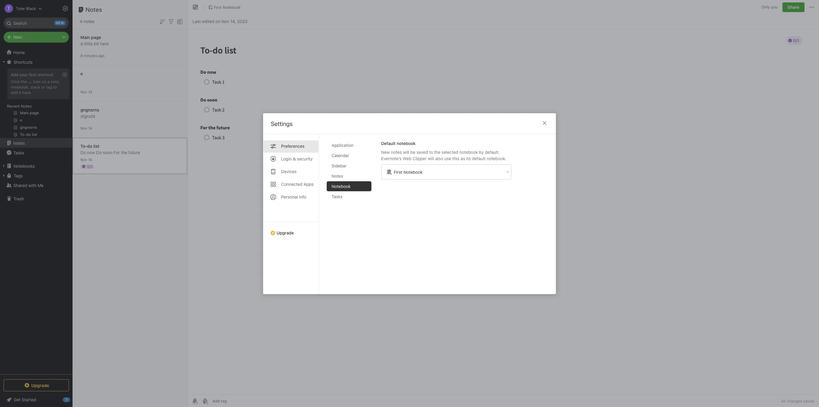 Task type: locate. For each thing, give the bounding box(es) containing it.
0 horizontal spatial notes
[[84, 19, 95, 24]]

1 vertical spatial tasks
[[332, 194, 343, 199]]

ago
[[98, 53, 105, 58]]

1 vertical spatial saved
[[804, 399, 815, 404]]

shared
[[13, 183, 27, 188]]

home link
[[0, 47, 73, 57]]

0 horizontal spatial do
[[80, 150, 86, 155]]

shortcuts
[[14, 59, 33, 65]]

1 horizontal spatial upgrade
[[277, 230, 294, 235]]

do down to-
[[80, 150, 86, 155]]

nov 14 down sfgnsfd
[[80, 126, 92, 131]]

1 vertical spatial on
[[42, 79, 46, 84]]

1 vertical spatial upgrade button
[[4, 380, 69, 392]]

all
[[782, 399, 786, 404]]

will left also
[[428, 156, 434, 161]]

new notes will be saved to the selected notebook by default. evernote's web clipper will also use this as its default notebook.
[[381, 150, 507, 161]]

14 down sfgnsfd
[[88, 126, 92, 131]]

notes
[[84, 19, 95, 24], [391, 150, 402, 155]]

tree
[[0, 47, 73, 374]]

the inside group
[[21, 79, 27, 84]]

0 vertical spatial nov 14
[[80, 90, 92, 94]]

2 horizontal spatial notebook
[[404, 169, 423, 175]]

nov left '14,'
[[222, 19, 229, 24]]

0 horizontal spatial first notebook
[[214, 5, 241, 10]]

Note Editor text field
[[188, 29, 820, 395]]

1 horizontal spatial notebook
[[460, 150, 478, 155]]

expand notebooks image
[[2, 164, 6, 168]]

use
[[445, 156, 452, 161]]

to down the note,
[[53, 85, 57, 89]]

group
[[0, 67, 72, 141]]

notes inside note list element
[[84, 19, 95, 24]]

0 horizontal spatial upgrade button
[[4, 380, 69, 392]]

0 horizontal spatial to
[[53, 85, 57, 89]]

notes up evernote's
[[391, 150, 402, 155]]

1 vertical spatial first
[[394, 169, 403, 175]]

2 14 from the top
[[88, 126, 92, 131]]

1 vertical spatial first notebook
[[394, 169, 423, 175]]

0 vertical spatial upgrade button
[[263, 222, 319, 238]]

0/3
[[87, 164, 93, 169]]

1 horizontal spatial notes
[[391, 150, 402, 155]]

new inside new notes will be saved to the selected notebook by default. evernote's web clipper will also use this as its default notebook.
[[381, 150, 390, 155]]

with
[[28, 183, 36, 188]]

info
[[299, 194, 307, 199]]

nov down sfgnsfd
[[80, 126, 87, 131]]

edited
[[202, 19, 214, 24]]

new for new notes will be saved to the selected notebook by default. evernote's web clipper will also use this as its default notebook.
[[381, 150, 390, 155]]

e
[[80, 71, 83, 76]]

0 vertical spatial first
[[214, 5, 222, 10]]

0 vertical spatial 14
[[88, 90, 92, 94]]

first
[[214, 5, 222, 10], [394, 169, 403, 175]]

14 up the "gngnsrns"
[[88, 90, 92, 94]]

1 horizontal spatial notebook
[[332, 184, 351, 189]]

2 horizontal spatial the
[[435, 150, 441, 155]]

nov 14 up 0/3
[[80, 157, 92, 162]]

to-
[[80, 144, 87, 149]]

sidebar
[[332, 163, 347, 168]]

only you
[[762, 5, 778, 9]]

only
[[762, 5, 771, 9]]

notes up 4 notes
[[86, 6, 102, 13]]

1 vertical spatial notebook
[[404, 169, 423, 175]]

0 vertical spatial new
[[13, 34, 22, 40]]

2 do from the left
[[96, 150, 102, 155]]

on inside the icon on a note, notebook, stack or tag to add it here.
[[42, 79, 46, 84]]

None search field
[[8, 18, 65, 28]]

notes
[[86, 6, 102, 13], [21, 104, 32, 109], [13, 141, 25, 146], [332, 173, 343, 179]]

application tab
[[327, 140, 372, 150]]

minutes
[[84, 53, 97, 58]]

2 vertical spatial nov 14
[[80, 157, 92, 162]]

0 horizontal spatial tab list
[[263, 134, 319, 294]]

the
[[21, 79, 27, 84], [435, 150, 441, 155], [121, 150, 127, 155]]

0 vertical spatial notes
[[84, 19, 95, 24]]

0 horizontal spatial the
[[21, 79, 27, 84]]

notebook inside new notes will be saved to the selected notebook by default. evernote's web clipper will also use this as its default notebook.
[[460, 150, 478, 155]]

0 vertical spatial notebook
[[223, 5, 241, 10]]

1 nov 14 from the top
[[80, 90, 92, 94]]

new inside popup button
[[13, 34, 22, 40]]

nov 14 for e
[[80, 90, 92, 94]]

first notebook
[[214, 5, 241, 10], [394, 169, 423, 175]]

notes link
[[0, 138, 72, 148]]

upgrade button
[[263, 222, 319, 238], [4, 380, 69, 392]]

first notebook down the web
[[394, 169, 423, 175]]

notes for 4
[[84, 19, 95, 24]]

1 horizontal spatial will
[[428, 156, 434, 161]]

14 for e
[[88, 90, 92, 94]]

2 vertical spatial 14
[[88, 157, 92, 162]]

notes right 4
[[84, 19, 95, 24]]

first down evernote's
[[394, 169, 403, 175]]

1 vertical spatial new
[[381, 150, 390, 155]]

saved up clipper
[[417, 150, 428, 155]]

last edited on nov 14, 2023
[[193, 19, 248, 24]]

also
[[436, 156, 444, 161]]

1 14 from the top
[[88, 90, 92, 94]]

notebooks
[[14, 163, 35, 169]]

notebook inside "tab"
[[332, 184, 351, 189]]

note window element
[[188, 0, 820, 407]]

saved
[[417, 150, 428, 155], [804, 399, 815, 404]]

Search text field
[[8, 18, 65, 28]]

on left the a
[[42, 79, 46, 84]]

now
[[87, 150, 95, 155]]

0 horizontal spatial notebook
[[397, 141, 416, 146]]

settings
[[271, 120, 293, 127]]

notebook up be
[[397, 141, 416, 146]]

0 vertical spatial to
[[53, 85, 57, 89]]

1 vertical spatial notes
[[391, 150, 402, 155]]

1 vertical spatial nov 14
[[80, 126, 92, 131]]

will up the web
[[403, 150, 410, 155]]

1 horizontal spatial new
[[381, 150, 390, 155]]

notebook tab
[[327, 181, 372, 191]]

1 horizontal spatial saved
[[804, 399, 815, 404]]

shared with me link
[[0, 181, 72, 190]]

notebook inside button
[[223, 5, 241, 10]]

the left ...
[[21, 79, 27, 84]]

do down list
[[96, 150, 102, 155]]

1 vertical spatial 14
[[88, 126, 92, 131]]

1 horizontal spatial the
[[121, 150, 127, 155]]

first notebook up '14,'
[[214, 5, 241, 10]]

1 horizontal spatial on
[[216, 19, 220, 24]]

1 horizontal spatial first notebook
[[394, 169, 423, 175]]

security
[[297, 156, 313, 161]]

add a reminder image
[[191, 398, 199, 405]]

notebook,
[[11, 85, 29, 89]]

0 horizontal spatial tasks
[[13, 150, 24, 155]]

on
[[216, 19, 220, 24], [42, 79, 46, 84]]

for
[[114, 150, 120, 155]]

new button
[[4, 32, 69, 43]]

0 horizontal spatial on
[[42, 79, 46, 84]]

notes for new
[[391, 150, 402, 155]]

4 notes
[[80, 19, 95, 24]]

as
[[461, 156, 466, 161]]

notes right 'recent'
[[21, 104, 32, 109]]

new up home
[[13, 34, 22, 40]]

tab list containing application
[[327, 140, 377, 294]]

shortcut
[[37, 72, 53, 77]]

selected
[[442, 150, 459, 155]]

do
[[80, 150, 86, 155], [96, 150, 102, 155]]

icon
[[33, 79, 41, 84]]

recent
[[7, 104, 20, 109]]

tasks down notebook "tab"
[[332, 194, 343, 199]]

0 vertical spatial notebook
[[397, 141, 416, 146]]

nov down e
[[80, 90, 87, 94]]

notes inside new notes will be saved to the selected notebook by default. evernote's web clipper will also use this as its default notebook.
[[391, 150, 402, 155]]

0 horizontal spatial first
[[214, 5, 222, 10]]

calendar tab
[[327, 150, 372, 160]]

notebook
[[397, 141, 416, 146], [460, 150, 478, 155]]

expand note image
[[192, 4, 199, 11]]

to right be
[[429, 150, 433, 155]]

Default notebook field
[[381, 164, 512, 180]]

1 horizontal spatial tab list
[[327, 140, 377, 294]]

personal
[[281, 194, 298, 199]]

upgrade
[[277, 230, 294, 235], [31, 383, 49, 388]]

tasks inside tab
[[332, 194, 343, 199]]

nov
[[222, 19, 229, 24], [80, 90, 87, 94], [80, 126, 87, 131], [80, 157, 87, 162]]

recent notes
[[7, 104, 32, 109]]

1 horizontal spatial do
[[96, 150, 102, 155]]

notebook up "tasks" tab
[[332, 184, 351, 189]]

notes down sidebar
[[332, 173, 343, 179]]

notebook down the web
[[404, 169, 423, 175]]

main
[[80, 35, 90, 40]]

new up evernote's
[[381, 150, 390, 155]]

0 vertical spatial on
[[216, 19, 220, 24]]

tasks
[[13, 150, 24, 155], [332, 194, 343, 199]]

tab list
[[263, 134, 319, 294], [327, 140, 377, 294]]

0 horizontal spatial new
[[13, 34, 22, 40]]

notebook up its
[[460, 150, 478, 155]]

3 nov 14 from the top
[[80, 157, 92, 162]]

1 horizontal spatial upgrade button
[[263, 222, 319, 238]]

login & security
[[281, 156, 313, 161]]

1 horizontal spatial to
[[429, 150, 433, 155]]

2 vertical spatial notebook
[[332, 184, 351, 189]]

notes up tasks button
[[13, 141, 25, 146]]

tags
[[14, 173, 23, 178]]

the up also
[[435, 150, 441, 155]]

notes inside tab
[[332, 173, 343, 179]]

0 vertical spatial first notebook
[[214, 5, 241, 10]]

be
[[411, 150, 416, 155]]

web
[[403, 156, 412, 161]]

will
[[403, 150, 410, 155], [428, 156, 434, 161]]

first notebook inside button
[[214, 5, 241, 10]]

first up last edited on nov 14, 2023
[[214, 5, 222, 10]]

1 vertical spatial to
[[429, 150, 433, 155]]

all changes saved
[[782, 399, 815, 404]]

14
[[88, 90, 92, 94], [88, 126, 92, 131], [88, 157, 92, 162]]

0 horizontal spatial notebook
[[223, 5, 241, 10]]

1 vertical spatial notebook
[[460, 150, 478, 155]]

14 up 0/3
[[88, 157, 92, 162]]

1 horizontal spatial first
[[394, 169, 403, 175]]

tasks up notebooks
[[13, 150, 24, 155]]

0 vertical spatial will
[[403, 150, 410, 155]]

2 nov 14 from the top
[[80, 126, 92, 131]]

0 vertical spatial tasks
[[13, 150, 24, 155]]

0 vertical spatial saved
[[417, 150, 428, 155]]

1 horizontal spatial tasks
[[332, 194, 343, 199]]

first
[[29, 72, 36, 77]]

the right for
[[121, 150, 127, 155]]

on right the edited
[[216, 19, 220, 24]]

preferences
[[281, 144, 305, 149]]

0 horizontal spatial saved
[[417, 150, 428, 155]]

saved right the changes
[[804, 399, 815, 404]]

1 vertical spatial upgrade
[[31, 383, 49, 388]]

3 14 from the top
[[88, 157, 92, 162]]

to inside the icon on a note, notebook, stack or tag to add it here.
[[53, 85, 57, 89]]

calendar
[[332, 153, 349, 158]]

the inside new notes will be saved to the selected notebook by default. evernote's web clipper will also use this as its default notebook.
[[435, 150, 441, 155]]

0 vertical spatial upgrade
[[277, 230, 294, 235]]

main page a little bit here
[[80, 35, 109, 46]]

notebook up '14,'
[[223, 5, 241, 10]]

nov inside note window element
[[222, 19, 229, 24]]

on inside note window element
[[216, 19, 220, 24]]

nov 14 up the "gngnsrns"
[[80, 90, 92, 94]]

to
[[53, 85, 57, 89], [429, 150, 433, 155]]



Task type: vqa. For each thing, say whether or not it's contained in the screenshot.
new
yes



Task type: describe. For each thing, give the bounding box(es) containing it.
home
[[13, 50, 25, 55]]

0 horizontal spatial upgrade
[[31, 383, 49, 388]]

you
[[772, 5, 778, 9]]

notes tab
[[327, 171, 372, 181]]

by
[[479, 150, 484, 155]]

notebook inside field
[[404, 169, 423, 175]]

trash
[[13, 196, 24, 201]]

icon on a note, notebook, stack or tag to add it here.
[[11, 79, 60, 95]]

me
[[38, 183, 44, 188]]

14 for gngnsrns
[[88, 126, 92, 131]]

a
[[48, 79, 50, 84]]

login
[[281, 156, 292, 161]]

settings image
[[62, 5, 69, 12]]

changes
[[788, 399, 803, 404]]

tasks inside button
[[13, 150, 24, 155]]

8 minutes ago
[[80, 53, 105, 58]]

default.
[[485, 150, 500, 155]]

or
[[41, 85, 45, 89]]

note list element
[[73, 0, 188, 407]]

trash link
[[0, 194, 72, 204]]

apps
[[304, 182, 314, 187]]

notes inside note list element
[[86, 6, 102, 13]]

14,
[[230, 19, 236, 24]]

tab list containing preferences
[[263, 134, 319, 294]]

shortcuts button
[[0, 57, 72, 67]]

to-do list
[[80, 144, 99, 149]]

default
[[381, 141, 396, 146]]

close image
[[541, 119, 549, 127]]

8
[[80, 53, 83, 58]]

page
[[91, 35, 101, 40]]

gngnsrns
[[80, 107, 99, 112]]

default notebook
[[381, 141, 416, 146]]

first inside button
[[214, 5, 222, 10]]

application
[[332, 143, 354, 148]]

add your first shortcut
[[11, 72, 53, 77]]

sidebar tab
[[327, 161, 372, 171]]

0 horizontal spatial will
[[403, 150, 410, 155]]

its
[[467, 156, 471, 161]]

future
[[129, 150, 140, 155]]

little
[[84, 41, 93, 46]]

4
[[80, 19, 83, 24]]

tasks tab
[[327, 192, 372, 202]]

here.
[[22, 90, 32, 95]]

upgrade button inside "tab list"
[[263, 222, 319, 238]]

nov up 0/3
[[80, 157, 87, 162]]

add tag image
[[202, 398, 209, 405]]

bit
[[94, 41, 99, 46]]

notebook.
[[487, 156, 507, 161]]

add
[[11, 90, 18, 95]]

tasks button
[[0, 148, 72, 158]]

nov 14 for gngnsrns
[[80, 126, 92, 131]]

here
[[100, 41, 109, 46]]

tree containing home
[[0, 47, 73, 374]]

notebooks link
[[0, 161, 72, 171]]

note,
[[51, 79, 60, 84]]

new for new
[[13, 34, 22, 40]]

connected
[[281, 182, 303, 187]]

2023
[[237, 19, 248, 24]]

1 vertical spatial will
[[428, 156, 434, 161]]

share
[[788, 5, 800, 10]]

expand tags image
[[2, 173, 6, 178]]

a
[[80, 41, 83, 46]]

...
[[28, 79, 32, 84]]

saved inside new notes will be saved to the selected notebook by default. evernote's web clipper will also use this as its default notebook.
[[417, 150, 428, 155]]

add
[[11, 72, 18, 77]]

clipper
[[413, 156, 427, 161]]

tags button
[[0, 171, 72, 181]]

connected apps
[[281, 182, 314, 187]]

saved inside note window element
[[804, 399, 815, 404]]

the inside note list element
[[121, 150, 127, 155]]

click the ...
[[11, 79, 32, 84]]

it
[[19, 90, 21, 95]]

gngnsrns sfgnsfd
[[80, 107, 99, 119]]

devices
[[281, 169, 297, 174]]

do now do soon for the future
[[80, 150, 140, 155]]

sfgnsfd
[[80, 114, 95, 119]]

to inside new notes will be saved to the selected notebook by default. evernote's web clipper will also use this as its default notebook.
[[429, 150, 433, 155]]

&
[[293, 156, 296, 161]]

personal info
[[281, 194, 307, 199]]

your
[[19, 72, 28, 77]]

first inside field
[[394, 169, 403, 175]]

tag
[[46, 85, 52, 89]]

1 do from the left
[[80, 150, 86, 155]]

last
[[193, 19, 201, 24]]

first notebook button
[[206, 3, 243, 11]]

upgrade inside "tab list"
[[277, 230, 294, 235]]

group containing add your first shortcut
[[0, 67, 72, 141]]

soon
[[103, 150, 112, 155]]

do
[[87, 144, 92, 149]]

click
[[11, 79, 20, 84]]

this
[[453, 156, 460, 161]]

first notebook inside field
[[394, 169, 423, 175]]



